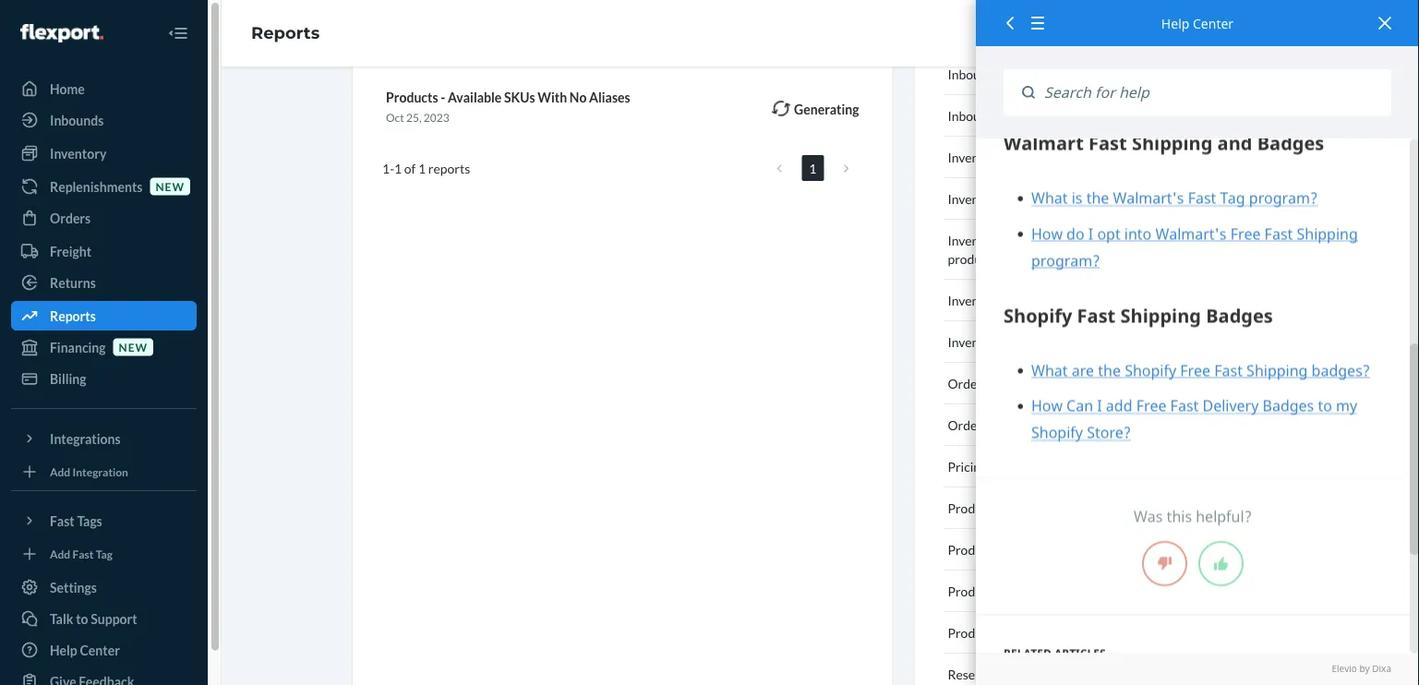 Task type: vqa. For each thing, say whether or not it's contained in the screenshot.
All within the button
yes



Task type: describe. For each thing, give the bounding box(es) containing it.
integrations button
[[11, 424, 197, 453]]

with for products - available skus with no aliases
[[1096, 583, 1125, 599]]

pricing
[[948, 459, 988, 474]]

with for products - available skus with no aliases oct 25, 2023
[[538, 89, 567, 105]]

flexport logo image
[[20, 24, 103, 42]]

orders - shipments
[[948, 417, 1057, 433]]

4 1 from the left
[[809, 160, 817, 176]]

fast inside dropdown button
[[50, 513, 75, 529]]

this
[[1167, 507, 1192, 527]]

&
[[1093, 666, 1102, 682]]

inventory - levels today
[[948, 149, 1084, 165]]

products for products - skus with linked aliases
[[948, 625, 999, 641]]

chevron right image
[[844, 162, 849, 175]]

- for inventory - lot tracking and fefo (all products)
[[1006, 191, 1010, 206]]

fees
[[1060, 459, 1086, 474]]

inbounds - shipping plan reconciliation
[[948, 108, 1169, 123]]

tracking for (all
[[1034, 191, 1080, 206]]

reconciliation
[[1089, 108, 1169, 123]]

orders - all orders
[[948, 375, 1056, 391]]

settings
[[50, 580, 97, 595]]

add for add fast tag
[[50, 547, 70, 561]]

alias for products - all skus with alias counts
[[1091, 500, 1118, 516]]

add fast tag link
[[11, 543, 197, 565]]

2 vertical spatial storage
[[996, 666, 1040, 682]]

fefo for (all
[[1106, 191, 1138, 206]]

help inside help center link
[[50, 642, 77, 658]]

products)
[[1160, 191, 1215, 206]]

orders - all orders button
[[944, 363, 1245, 405]]

1 horizontal spatial reports
[[251, 23, 320, 43]]

elevio by dixa link
[[1004, 663, 1392, 676]]

to
[[76, 611, 88, 627]]

new for financing
[[119, 340, 148, 354]]

orders for orders - shipments
[[948, 417, 988, 433]]

- for inbounds - shipping plan reconciliation
[[1003, 108, 1008, 123]]

shipping
[[1010, 108, 1059, 123]]

0 vertical spatial help
[[1162, 14, 1190, 32]]

term
[[1088, 292, 1117, 308]]

related articles
[[1004, 646, 1106, 661]]

related
[[1004, 646, 1052, 661]]

tags
[[77, 513, 102, 529]]

fast tags
[[50, 513, 102, 529]]

products - all skus with alias counts button
[[944, 488, 1245, 529]]

inbounds - shipping plan reconciliation button
[[944, 95, 1245, 137]]

levels
[[1013, 149, 1048, 165]]

0 vertical spatial storage
[[1120, 292, 1164, 308]]

inventory details - reserve storage
[[948, 334, 1147, 350]]

- for 1 - 1 of 1 reports
[[390, 160, 394, 176]]

- inside reserve storage - orders & transfers button
[[1043, 666, 1047, 682]]

inbounds - packages
[[948, 66, 1063, 82]]

with for products - all skus with alias counts
[[1060, 500, 1088, 516]]

pricing - fulfillment fees for skus button
[[944, 446, 1245, 488]]

- for products - available skus with no aliases oct 25, 2023
[[441, 89, 445, 105]]

help center link
[[11, 635, 197, 665]]

close navigation image
[[167, 22, 189, 44]]

2023
[[424, 111, 449, 124]]

dixa
[[1373, 663, 1392, 675]]

fulfillment
[[997, 459, 1058, 474]]

add for add integration
[[50, 465, 70, 478]]

fast inside "link"
[[73, 547, 94, 561]]

skus for products - all skus with alias counts
[[1027, 500, 1057, 516]]

talk to support
[[50, 611, 137, 627]]

orders link
[[11, 203, 197, 233]]

no for products - available skus with no aliases oct 25, 2023
[[570, 89, 587, 105]]

inventory - units in long term storage
[[948, 292, 1164, 308]]

- for pricing - fulfillment fees for skus
[[990, 459, 995, 474]]

inventory - lot tracking and fefo (all products) button
[[944, 178, 1245, 220]]

aliases for products - available skus with no aliases
[[1147, 583, 1187, 599]]

1 1 from the left
[[382, 160, 390, 176]]

- for products - available skus with alias counts
[[1002, 542, 1006, 557]]

tracking for (single
[[1034, 232, 1080, 248]]

plan
[[1061, 108, 1086, 123]]

shipments
[[998, 417, 1057, 433]]

with for products - available skus with alias counts
[[1096, 542, 1125, 557]]

new for replenishments
[[156, 180, 185, 193]]

1 vertical spatial reports link
[[11, 301, 197, 331]]

integration
[[73, 465, 128, 478]]

settings link
[[11, 573, 197, 602]]

helpful?
[[1196, 507, 1252, 527]]

inventory for inventory - lot tracking and fefo (all products)
[[948, 191, 1003, 206]]

add integration link
[[11, 461, 197, 483]]

inventory - lot tracking and fefo (single product)
[[948, 232, 1177, 266]]

reports
[[428, 160, 470, 176]]

orders for orders
[[50, 210, 91, 226]]

reserve storage - orders & transfers
[[948, 666, 1157, 682]]

freight link
[[11, 236, 197, 266]]

linked
[[1073, 625, 1110, 641]]

- for inventory - levels today
[[1006, 149, 1010, 165]]

was this helpful?
[[1134, 507, 1252, 527]]

add fast tag
[[50, 547, 113, 561]]

1 link
[[802, 155, 824, 181]]

skus for products - available skus with no aliases oct 25, 2023
[[504, 89, 535, 105]]

add integration
[[50, 465, 128, 478]]

- for inventory - units in long term storage
[[1006, 292, 1010, 308]]

billing
[[50, 371, 86, 387]]

0 vertical spatial center
[[1193, 14, 1234, 32]]

- for inbounds - packages
[[1003, 66, 1008, 82]]

oct
[[386, 111, 404, 124]]

inbounds link
[[11, 105, 197, 135]]

- for inventory - lot tracking and fefo (single product)
[[1006, 232, 1010, 248]]

inventory for inventory details - reserve storage
[[948, 334, 1003, 350]]

freight
[[50, 243, 91, 259]]

tag
[[96, 547, 113, 561]]

of
[[404, 160, 416, 176]]

orders - shipments button
[[944, 405, 1245, 446]]

- for orders - shipments
[[991, 417, 995, 433]]



Task type: locate. For each thing, give the bounding box(es) containing it.
1 vertical spatial center
[[80, 642, 120, 658]]

home link
[[11, 74, 197, 103]]

0 vertical spatial available
[[448, 89, 502, 105]]

0 vertical spatial lot
[[1013, 191, 1031, 206]]

reserve
[[1055, 334, 1101, 350], [948, 666, 994, 682]]

- down products - all skus with alias counts
[[1002, 542, 1006, 557]]

2 1 from the left
[[394, 160, 402, 176]]

counts down this
[[1157, 542, 1198, 557]]

home
[[50, 81, 85, 97]]

available inside products - available skus with no aliases oct 25, 2023
[[448, 89, 502, 105]]

pricing - fulfillment fees for skus
[[948, 459, 1139, 474]]

orders down 'articles'
[[1050, 666, 1090, 682]]

2 lot from the top
[[1013, 232, 1031, 248]]

available for products - available skus with no aliases oct 25, 2023
[[448, 89, 502, 105]]

products - available skus with alias counts button
[[944, 529, 1245, 571]]

1
[[382, 160, 390, 176], [394, 160, 402, 176], [418, 160, 426, 176], [809, 160, 817, 176]]

fefo left (single
[[1106, 232, 1138, 248]]

inventory for inventory - lot tracking and fefo (single product)
[[948, 232, 1003, 248]]

products - available skus with alias counts
[[948, 542, 1198, 557]]

1 vertical spatial all
[[1009, 500, 1024, 516]]

elevio
[[1332, 663, 1358, 675]]

new up orders link at the top of page
[[156, 180, 185, 193]]

all for skus
[[1009, 500, 1024, 516]]

1 vertical spatial alias
[[1127, 542, 1155, 557]]

0 vertical spatial counts
[[1121, 500, 1162, 516]]

1 vertical spatial lot
[[1013, 232, 1031, 248]]

help down talk
[[50, 642, 77, 658]]

1 vertical spatial help center
[[50, 642, 120, 658]]

1 horizontal spatial reserve
[[1055, 334, 1101, 350]]

- left shipping
[[1003, 108, 1008, 123]]

0 horizontal spatial reports link
[[11, 301, 197, 331]]

1 vertical spatial aliases
[[1147, 583, 1187, 599]]

fefo inside the inventory - lot tracking and fefo (all products) button
[[1106, 191, 1138, 206]]

0 vertical spatial aliases
[[589, 89, 630, 105]]

fefo inside "inventory - lot tracking and fefo (single product)"
[[1106, 232, 1138, 248]]

storage down term
[[1104, 334, 1147, 350]]

fast
[[50, 513, 75, 529], [73, 547, 94, 561]]

1 vertical spatial counts
[[1157, 542, 1198, 557]]

storage down related
[[996, 666, 1040, 682]]

aliases inside products - available skus with no aliases oct 25, 2023
[[589, 89, 630, 105]]

- left levels
[[1006, 149, 1010, 165]]

inbounds left packages
[[948, 66, 1001, 82]]

available up products - skus with linked aliases
[[1009, 583, 1061, 599]]

talk to support button
[[11, 604, 197, 634]]

0 vertical spatial add
[[50, 465, 70, 478]]

- inside products - all skus with alias counts button
[[1002, 500, 1006, 516]]

inventory inside 'link'
[[50, 145, 107, 161]]

fefo left (all
[[1106, 191, 1138, 206]]

add left integration
[[50, 465, 70, 478]]

center down talk to support button
[[80, 642, 120, 658]]

- inside the products - available skus with alias counts button
[[1002, 542, 1006, 557]]

inbounds - packages button
[[944, 54, 1245, 95]]

help
[[1162, 14, 1190, 32], [50, 642, 77, 658]]

chevron left image
[[777, 162, 783, 175]]

financing
[[50, 339, 106, 355]]

0 vertical spatial reports link
[[251, 23, 320, 43]]

fast left tag
[[73, 547, 94, 561]]

orders up orders - shipments
[[948, 375, 988, 391]]

- down fulfillment
[[1002, 500, 1006, 516]]

0 horizontal spatial new
[[119, 340, 148, 354]]

storage right term
[[1120, 292, 1164, 308]]

inbounds for inbounds - shipping plan reconciliation
[[948, 108, 1001, 123]]

2 vertical spatial available
[[1009, 583, 1061, 599]]

0 vertical spatial and
[[1082, 191, 1103, 206]]

new up billing link
[[119, 340, 148, 354]]

0 horizontal spatial help center
[[50, 642, 120, 658]]

inbounds down the home
[[50, 112, 104, 128]]

inventory up replenishments
[[50, 145, 107, 161]]

no inside products - available skus with no aliases button
[[1127, 583, 1144, 599]]

- for products - all skus with alias counts
[[1002, 500, 1006, 516]]

- inside "inbounds - shipping plan reconciliation" button
[[1003, 108, 1008, 123]]

2 vertical spatial aliases
[[1113, 625, 1153, 641]]

skus inside pricing - fulfillment fees for skus button
[[1108, 459, 1139, 474]]

- inside "inventory - lot tracking and fefo (single product)"
[[1006, 232, 1010, 248]]

tracking inside "inventory - lot tracking and fefo (single product)"
[[1034, 232, 1080, 248]]

- inside the products - skus with linked aliases button
[[1002, 625, 1006, 641]]

inventory - lot tracking and fefo (all products)
[[948, 191, 1215, 206]]

1 fefo from the top
[[1106, 191, 1138, 206]]

lot for inventory - lot tracking and fefo (single product)
[[1013, 232, 1031, 248]]

skus for products - available skus with no aliases
[[1063, 583, 1094, 599]]

1 horizontal spatial reports link
[[251, 23, 320, 43]]

- left units
[[1006, 292, 1010, 308]]

aliases
[[589, 89, 630, 105], [1147, 583, 1187, 599], [1113, 625, 1153, 641]]

in
[[1046, 292, 1056, 308]]

transfers
[[1104, 666, 1157, 682]]

products for products - available skus with no aliases oct 25, 2023
[[386, 89, 438, 105]]

no
[[570, 89, 587, 105], [1127, 583, 1144, 599]]

details
[[1006, 334, 1046, 350]]

1 vertical spatial fast
[[73, 547, 94, 561]]

available down products - all skus with alias counts
[[1009, 542, 1061, 557]]

1 horizontal spatial no
[[1127, 583, 1144, 599]]

- up products - skus with linked aliases
[[1002, 583, 1006, 599]]

alias down for
[[1091, 500, 1118, 516]]

products for products - all skus with alias counts
[[948, 500, 999, 516]]

help center
[[1162, 14, 1234, 32], [50, 642, 120, 658]]

inventory left levels
[[948, 149, 1003, 165]]

generating
[[794, 101, 859, 117]]

available up 2023 in the top left of the page
[[448, 89, 502, 105]]

lot inside "inventory - lot tracking and fefo (single product)"
[[1013, 232, 1031, 248]]

Search search field
[[1035, 69, 1392, 116]]

products - skus with linked aliases
[[948, 625, 1153, 641]]

2 fefo from the top
[[1106, 232, 1138, 248]]

- inside 'inventory details - reserve storage' button
[[1048, 334, 1053, 350]]

0 vertical spatial tracking
[[1034, 191, 1080, 206]]

- for products - available skus with no aliases
[[1002, 583, 1006, 599]]

orders up pricing
[[948, 417, 988, 433]]

orders up freight
[[50, 210, 91, 226]]

0 vertical spatial all
[[998, 375, 1013, 391]]

storage
[[1120, 292, 1164, 308], [1104, 334, 1147, 350], [996, 666, 1040, 682]]

available for products - available skus with no aliases
[[1009, 583, 1061, 599]]

- up 2023 in the top left of the page
[[441, 89, 445, 105]]

- down inventory - levels today
[[1006, 191, 1010, 206]]

help up search search field
[[1162, 14, 1190, 32]]

inbounds for inbounds - packages
[[948, 66, 1001, 82]]

counts for products - available skus with alias counts
[[1157, 542, 1198, 557]]

fast tags button
[[11, 506, 197, 536]]

products - available skus with no aliases oct 25, 2023
[[386, 89, 630, 124]]

by
[[1360, 663, 1370, 675]]

1 horizontal spatial new
[[156, 180, 185, 193]]

packages
[[1010, 66, 1063, 82]]

inventory for inventory - levels today
[[948, 149, 1003, 165]]

1 horizontal spatial help
[[1162, 14, 1190, 32]]

inventory - levels today button
[[944, 137, 1245, 178]]

1 and from the top
[[1082, 191, 1103, 206]]

was
[[1134, 507, 1163, 527]]

alias for products - available skus with alias counts
[[1127, 542, 1155, 557]]

0 horizontal spatial reports
[[50, 308, 96, 324]]

no inside products - available skus with no aliases oct 25, 2023
[[570, 89, 587, 105]]

- left the shipments
[[991, 417, 995, 433]]

0 vertical spatial fast
[[50, 513, 75, 529]]

reserve down long
[[1055, 334, 1101, 350]]

- inside products - available skus with no aliases button
[[1002, 583, 1006, 599]]

inventory inside "inventory - lot tracking and fefo (single product)"
[[948, 232, 1003, 248]]

0 horizontal spatial center
[[80, 642, 120, 658]]

counts for products - all skus with alias counts
[[1121, 500, 1162, 516]]

25,
[[406, 111, 422, 124]]

products
[[386, 89, 438, 105], [948, 500, 999, 516], [948, 542, 999, 557], [948, 583, 999, 599], [948, 625, 999, 641]]

skus for products - available skus with alias counts
[[1063, 542, 1094, 557]]

1 vertical spatial storage
[[1104, 334, 1147, 350]]

long
[[1059, 292, 1086, 308]]

- left of
[[390, 160, 394, 176]]

- inside inventory - levels today button
[[1006, 149, 1010, 165]]

and down inventory - levels today button
[[1082, 191, 1103, 206]]

- up "inventory - units in long term storage"
[[1006, 232, 1010, 248]]

1 vertical spatial help
[[50, 642, 77, 658]]

1 add from the top
[[50, 465, 70, 478]]

1 tracking from the top
[[1034, 191, 1080, 206]]

1 vertical spatial tracking
[[1034, 232, 1080, 248]]

(single
[[1141, 232, 1177, 248]]

fefo for (single
[[1106, 232, 1138, 248]]

1 horizontal spatial alias
[[1127, 542, 1155, 557]]

- right the details
[[1048, 334, 1053, 350]]

0 vertical spatial new
[[156, 180, 185, 193]]

returns link
[[11, 268, 197, 297]]

1 vertical spatial fefo
[[1106, 232, 1138, 248]]

1 horizontal spatial help center
[[1162, 14, 1234, 32]]

skus inside the products - available skus with alias counts button
[[1063, 542, 1094, 557]]

products - all skus with alias counts
[[948, 500, 1162, 516]]

inventory down inventory - levels today
[[948, 191, 1003, 206]]

1 vertical spatial add
[[50, 547, 70, 561]]

all up orders - shipments
[[998, 375, 1013, 391]]

0 vertical spatial reserve
[[1055, 334, 1101, 350]]

0 vertical spatial help center
[[1162, 14, 1234, 32]]

inventory down product)
[[948, 292, 1003, 308]]

add up the "settings"
[[50, 547, 70, 561]]

- up orders - shipments
[[991, 375, 995, 391]]

today
[[1050, 149, 1084, 165]]

lot down inventory - levels today
[[1013, 191, 1031, 206]]

product)
[[948, 251, 997, 266]]

products - available skus with no aliases
[[948, 583, 1187, 599]]

1 vertical spatial available
[[1009, 542, 1061, 557]]

3 1 from the left
[[418, 160, 426, 176]]

inventory for inventory - units in long term storage
[[948, 292, 1003, 308]]

and inside "inventory - lot tracking and fefo (single product)"
[[1082, 232, 1103, 248]]

1 lot from the top
[[1013, 191, 1031, 206]]

1 vertical spatial and
[[1082, 232, 1103, 248]]

for
[[1089, 459, 1106, 474]]

- for products - skus with linked aliases
[[1002, 625, 1006, 641]]

inventory for inventory
[[50, 145, 107, 161]]

center up search search field
[[1193, 14, 1234, 32]]

1 vertical spatial no
[[1127, 583, 1144, 599]]

support
[[91, 611, 137, 627]]

add
[[50, 465, 70, 478], [50, 547, 70, 561]]

all for orders
[[998, 375, 1013, 391]]

products for products - available skus with alias counts
[[948, 542, 999, 557]]

center inside help center link
[[80, 642, 120, 658]]

inventory up orders - all orders
[[948, 334, 1003, 350]]

- up related
[[1002, 625, 1006, 641]]

2 tracking from the top
[[1034, 232, 1080, 248]]

- inside pricing - fulfillment fees for skus button
[[990, 459, 995, 474]]

inventory - units in long term storage button
[[944, 280, 1245, 321]]

0 vertical spatial alias
[[1091, 500, 1118, 516]]

lot for inventory - lot tracking and fefo (all products)
[[1013, 191, 1031, 206]]

0 vertical spatial no
[[570, 89, 587, 105]]

aliases for products - available skus with no aliases oct 25, 2023
[[589, 89, 630, 105]]

products inside products - available skus with no aliases oct 25, 2023
[[386, 89, 438, 105]]

1 vertical spatial new
[[119, 340, 148, 354]]

skus inside products - all skus with alias counts button
[[1027, 500, 1057, 516]]

elevio by dixa
[[1332, 663, 1392, 675]]

returns
[[50, 275, 96, 290]]

inventory details - reserve storage button
[[944, 321, 1245, 363]]

skus
[[504, 89, 535, 105], [1108, 459, 1139, 474], [1027, 500, 1057, 516], [1063, 542, 1094, 557], [1063, 583, 1094, 599], [1009, 625, 1039, 641]]

2 add from the top
[[50, 547, 70, 561]]

2 and from the top
[[1082, 232, 1103, 248]]

reserve storage - orders & transfers button
[[944, 654, 1245, 685]]

inventory link
[[11, 139, 197, 168]]

replenishments
[[50, 179, 143, 194]]

- inside the inventory - lot tracking and fefo (all products) button
[[1006, 191, 1010, 206]]

- inside inventory - units in long term storage button
[[1006, 292, 1010, 308]]

and down the inventory - lot tracking and fefo (all products) button
[[1082, 232, 1103, 248]]

0 horizontal spatial alias
[[1091, 500, 1118, 516]]

help center up search search field
[[1162, 14, 1234, 32]]

orders up the shipments
[[1016, 375, 1056, 391]]

and
[[1082, 191, 1103, 206], [1082, 232, 1103, 248]]

with inside products - available skus with no aliases oct 25, 2023
[[538, 89, 567, 105]]

0 vertical spatial reports
[[251, 23, 320, 43]]

help center down to
[[50, 642, 120, 658]]

counts left this
[[1121, 500, 1162, 516]]

inbounds down inbounds - packages
[[948, 108, 1001, 123]]

-
[[1003, 66, 1008, 82], [441, 89, 445, 105], [1003, 108, 1008, 123], [1006, 149, 1010, 165], [390, 160, 394, 176], [1006, 191, 1010, 206], [1006, 232, 1010, 248], [1006, 292, 1010, 308], [1048, 334, 1053, 350], [991, 375, 995, 391], [991, 417, 995, 433], [990, 459, 995, 474], [1002, 500, 1006, 516], [1002, 542, 1006, 557], [1002, 583, 1006, 599], [1002, 625, 1006, 641], [1043, 666, 1047, 682]]

products for products - available skus with no aliases
[[948, 583, 999, 599]]

skus inside the products - skus with linked aliases button
[[1009, 625, 1039, 641]]

products - skus with linked aliases button
[[944, 612, 1245, 654]]

available for products - available skus with alias counts
[[1009, 542, 1061, 557]]

1 vertical spatial reserve
[[948, 666, 994, 682]]

tracking down today
[[1034, 191, 1080, 206]]

all
[[998, 375, 1013, 391], [1009, 500, 1024, 516]]

- inside inbounds - packages button
[[1003, 66, 1008, 82]]

skus inside products - available skus with no aliases button
[[1063, 583, 1094, 599]]

and for (all
[[1082, 191, 1103, 206]]

- right pricing
[[990, 459, 995, 474]]

0 horizontal spatial help
[[50, 642, 77, 658]]

inventory up product)
[[948, 232, 1003, 248]]

and for (single
[[1082, 232, 1103, 248]]

products - available skus with no aliases button
[[944, 571, 1245, 612]]

- down related articles
[[1043, 666, 1047, 682]]

- inside products - available skus with no aliases oct 25, 2023
[[441, 89, 445, 105]]

units
[[1013, 292, 1043, 308]]

(all
[[1141, 191, 1158, 206]]

inventory - lot tracking and fefo (single product) button
[[944, 220, 1245, 280]]

skus inside products - available skus with no aliases oct 25, 2023
[[504, 89, 535, 105]]

tracking down inventory - lot tracking and fefo (all products)
[[1034, 232, 1080, 248]]

billing link
[[11, 364, 197, 393]]

1 horizontal spatial center
[[1193, 14, 1234, 32]]

integrations
[[50, 431, 121, 447]]

reports
[[251, 23, 320, 43], [50, 308, 96, 324]]

no for products - available skus with no aliases
[[1127, 583, 1144, 599]]

add inside "link"
[[50, 547, 70, 561]]

all down fulfillment
[[1009, 500, 1024, 516]]

- left packages
[[1003, 66, 1008, 82]]

1 vertical spatial reports
[[50, 308, 96, 324]]

alias down was
[[1127, 542, 1155, 557]]

lot up units
[[1013, 232, 1031, 248]]

tracking
[[1034, 191, 1080, 206], [1034, 232, 1080, 248]]

0 horizontal spatial reserve
[[948, 666, 994, 682]]

fast left tags
[[50, 513, 75, 529]]

articles
[[1055, 646, 1106, 661]]

- for orders - all orders
[[991, 375, 995, 391]]

0 horizontal spatial no
[[570, 89, 587, 105]]

- inside orders - all orders button
[[991, 375, 995, 391]]

- inside the orders - shipments button
[[991, 417, 995, 433]]

1 - 1 of 1 reports
[[382, 160, 470, 176]]

0 vertical spatial fefo
[[1106, 191, 1138, 206]]

orders for orders - all orders
[[948, 375, 988, 391]]

talk
[[50, 611, 73, 627]]

reserve down products - skus with linked aliases
[[948, 666, 994, 682]]

available
[[448, 89, 502, 105], [1009, 542, 1061, 557], [1009, 583, 1061, 599]]



